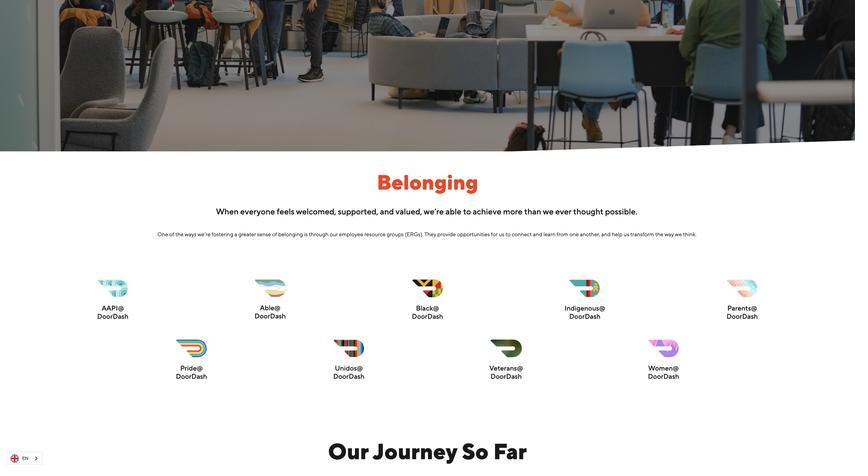 Task type: vqa. For each thing, say whether or not it's contained in the screenshot.
solve
no



Task type: describe. For each thing, give the bounding box(es) containing it.
1 horizontal spatial we're
[[424, 207, 444, 216]]

more
[[503, 207, 523, 216]]

a
[[235, 231, 237, 238]]

one
[[570, 231, 579, 238]]

when everyone feels welcomed, supported, and valued, we're able to achieve more than we ever thought possible.
[[216, 207, 639, 216]]

transform
[[631, 231, 655, 238]]

fostering
[[212, 231, 233, 238]]

en link
[[7, 453, 42, 466]]

our
[[330, 231, 338, 238]]

en
[[22, 456, 29, 462]]

unidos@ doordash
[[333, 365, 365, 381]]

0 horizontal spatial and
[[380, 207, 394, 216]]

able@‍
[[260, 304, 281, 312]]

greater
[[239, 231, 256, 238]]

english flag image
[[11, 455, 19, 463]]

when
[[216, 207, 239, 216]]

pride@ doordash
[[176, 365, 207, 381]]

far
[[494, 439, 527, 465]]

our
[[328, 439, 369, 465]]

2 us from the left
[[624, 231, 630, 238]]

2 horizontal spatial and
[[602, 231, 611, 238]]

doordash for women@
[[648, 373, 680, 381]]

black@
[[416, 305, 439, 312]]

indigenous@
[[565, 305, 606, 312]]

for
[[491, 231, 498, 238]]

ever
[[556, 207, 572, 216]]

groups
[[387, 231, 404, 238]]

veterans@ doordash
[[490, 365, 523, 381]]

able
[[446, 207, 462, 216]]

able@‍ doordash
[[255, 304, 286, 320]]

journey
[[373, 439, 457, 465]]

connect
[[512, 231, 532, 238]]

thought
[[574, 207, 604, 216]]

everyone
[[240, 207, 275, 216]]

1 of from the left
[[169, 231, 174, 238]]

black@ doordash
[[412, 305, 443, 321]]

doordash for able@‍
[[255, 313, 286, 320]]

supported,
[[338, 207, 378, 216]]

aapi@ doordash
[[97, 305, 129, 321]]

2 the from the left
[[656, 231, 664, 238]]

doordash for veterans@
[[491, 373, 522, 381]]

2 of from the left
[[272, 231, 277, 238]]

1 horizontal spatial we
[[675, 231, 682, 238]]

1 us from the left
[[499, 231, 505, 238]]

valued,
[[396, 207, 422, 216]]

provide
[[438, 231, 456, 238]]

indigenous@ doordash
[[565, 305, 606, 321]]

resource
[[365, 231, 386, 238]]

doordash for unidos@
[[333, 373, 365, 381]]

feels
[[277, 207, 295, 216]]

one
[[157, 231, 168, 238]]

belonging
[[377, 170, 478, 194]]



Task type: locate. For each thing, give the bounding box(es) containing it.
doordash inside veterans@ doordash
[[491, 373, 522, 381]]

Language field
[[7, 453, 43, 466]]

pride@
[[180, 365, 203, 373]]

0 horizontal spatial we
[[543, 207, 554, 216]]

of right sense
[[272, 231, 277, 238]]

to left connect
[[506, 231, 511, 238]]

we're right ways
[[198, 231, 211, 238]]

1 horizontal spatial the
[[656, 231, 664, 238]]

doordash down "unidos@"
[[333, 373, 365, 381]]

doordash down indigenous@ on the bottom right of page
[[570, 313, 601, 321]]

sense
[[257, 231, 271, 238]]

doordash down women@
[[648, 373, 680, 381]]

doordash down the black@
[[412, 313, 443, 321]]

unidos@
[[335, 365, 363, 373]]

parents@
[[728, 305, 758, 312]]

of right one
[[169, 231, 174, 238]]

learn
[[544, 231, 556, 238]]

0 vertical spatial we're
[[424, 207, 444, 216]]

through
[[309, 231, 329, 238]]

women@
[[649, 365, 679, 373]]

1 horizontal spatial and
[[533, 231, 543, 238]]

we left ever
[[543, 207, 554, 216]]

parents@ doordash
[[727, 305, 758, 321]]

1 horizontal spatial us
[[624, 231, 630, 238]]

0 vertical spatial we
[[543, 207, 554, 216]]

doordash for indigenous@
[[570, 313, 601, 321]]

us right help
[[624, 231, 630, 238]]

so
[[462, 439, 489, 465]]

achieve
[[473, 207, 502, 216]]

we right way
[[675, 231, 682, 238]]

way
[[665, 231, 674, 238]]

doordash down able@‍
[[255, 313, 286, 320]]

us
[[499, 231, 505, 238], [624, 231, 630, 238]]

doordash down aapi@ in the left of the page
[[97, 313, 129, 321]]

veterans@
[[490, 365, 523, 373]]

ways
[[185, 231, 197, 238]]

1 horizontal spatial to
[[506, 231, 511, 238]]

and left help
[[602, 231, 611, 238]]

doordash for aapi@
[[97, 313, 129, 321]]

1 horizontal spatial of
[[272, 231, 277, 238]]

and left valued,
[[380, 207, 394, 216]]

0 horizontal spatial we're
[[198, 231, 211, 238]]

doordash inside indigenous@ doordash
[[570, 313, 601, 321]]

belonging
[[278, 231, 303, 238]]

to
[[463, 207, 471, 216], [506, 231, 511, 238]]

one of the ways we're fostering a greater sense of belonging is through our employee resource groups (ergs). they provide opportunities for us to connect and learn from one another, and help us transform the way we think.
[[157, 231, 698, 238]]

doordash
[[255, 313, 286, 320], [97, 313, 129, 321], [412, 313, 443, 321], [570, 313, 601, 321], [727, 313, 758, 321], [176, 373, 207, 381], [333, 373, 365, 381], [491, 373, 522, 381], [648, 373, 680, 381]]

1 vertical spatial to
[[506, 231, 511, 238]]

doordash for parents@
[[727, 313, 758, 321]]

the left ways
[[175, 231, 184, 238]]

us right for
[[499, 231, 505, 238]]

0 horizontal spatial us
[[499, 231, 505, 238]]

doordash down 'veterans@'
[[491, 373, 522, 381]]

aapi@
[[102, 305, 124, 312]]

the left way
[[656, 231, 664, 238]]

opportunities
[[457, 231, 490, 238]]

possible.
[[605, 207, 638, 216]]

welcomed,
[[296, 207, 336, 216]]

our journey so far
[[328, 439, 527, 465]]

and
[[380, 207, 394, 216], [533, 231, 543, 238], [602, 231, 611, 238]]

we
[[543, 207, 554, 216], [675, 231, 682, 238]]

think.
[[683, 231, 697, 238]]

they
[[425, 231, 436, 238]]

we're left able
[[424, 207, 444, 216]]

is
[[304, 231, 308, 238]]

from
[[557, 231, 569, 238]]

the
[[175, 231, 184, 238], [656, 231, 664, 238]]

women@ doordash
[[648, 365, 680, 381]]

0 horizontal spatial to
[[463, 207, 471, 216]]

doordash down "pride@"
[[176, 373, 207, 381]]

1 vertical spatial we're
[[198, 231, 211, 238]]

help
[[612, 231, 623, 238]]

employee
[[339, 231, 363, 238]]

doordash for black@
[[412, 313, 443, 321]]

we're
[[424, 207, 444, 216], [198, 231, 211, 238]]

0 horizontal spatial of
[[169, 231, 174, 238]]

doordash for pride@
[[176, 373, 207, 381]]

(ergs).
[[405, 231, 424, 238]]

to right able
[[463, 207, 471, 216]]

0 horizontal spatial the
[[175, 231, 184, 238]]

than
[[525, 207, 542, 216]]

1 the from the left
[[175, 231, 184, 238]]

1 vertical spatial we
[[675, 231, 682, 238]]

0 vertical spatial to
[[463, 207, 471, 216]]

and left the learn
[[533, 231, 543, 238]]

of
[[169, 231, 174, 238], [272, 231, 277, 238]]

doordash down parents@
[[727, 313, 758, 321]]

another,
[[580, 231, 601, 238]]



